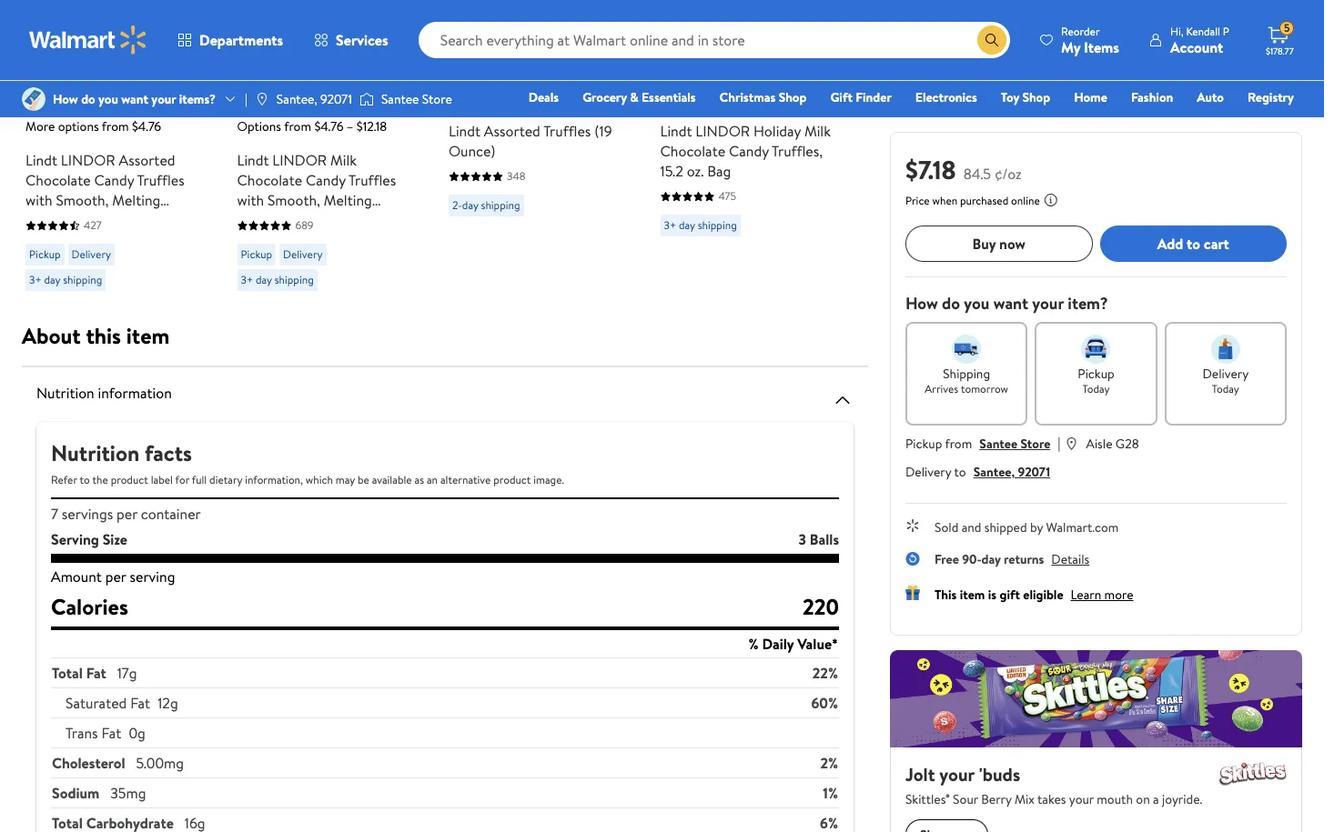 Task type: locate. For each thing, give the bounding box(es) containing it.
truffles inside lindt lindor assorted chocolate candy truffles with smooth, melting truffle center, chocolate for holidays, 8.5 oz. bag
[[137, 170, 185, 190]]

truffle left the 427 on the top of the page
[[25, 210, 67, 230]]

chocolate down $11.98
[[660, 141, 725, 161]]

assorted inside lindt lindor assorted chocolate candy truffles with smooth, melting truffle center, chocolate for holidays, 8.5 oz. bag
[[119, 150, 175, 170]]

toy shop
[[1001, 88, 1050, 106]]

1 center, from the left
[[71, 210, 118, 230]]

item right this
[[126, 320, 170, 351]]

0 horizontal spatial add button
[[449, 24, 518, 60]]

assorted inside the $23.97 lindt assorted truffles (19 ounce)
[[484, 121, 540, 141]]

2 vertical spatial fat
[[101, 723, 121, 743]]

today down intent image for pickup
[[1082, 381, 1110, 397]]

product
[[111, 472, 148, 488], [493, 472, 531, 488]]

today down intent image for delivery
[[1212, 381, 1239, 397]]

1 options link from the left
[[25, 24, 106, 60]]

candy inside lindt lindor assorted chocolate candy truffles with smooth, melting truffle center, chocolate for holidays, 8.5 oz. bag
[[94, 170, 134, 190]]

toy
[[1001, 88, 1019, 106]]

shipping
[[943, 365, 990, 383]]

lindor inside lindt lindor milk chocolate candy truffles with smooth, melting truffle center, chocolate for holidays, 5.1 oz. bag
[[272, 150, 327, 170]]

fat left 0g
[[101, 723, 121, 743]]

g28
[[1116, 435, 1139, 453]]

2-day shipping
[[452, 197, 520, 213]]

2 horizontal spatial lindor
[[696, 121, 750, 141]]

2 truffle from the left
[[237, 210, 279, 230]]

0 vertical spatial santee,
[[277, 90, 317, 108]]

store up santee, 92071 'button'
[[1021, 435, 1050, 453]]

$12.18
[[356, 117, 387, 136]]

fat right total
[[86, 663, 106, 683]]

3+
[[664, 217, 676, 233], [29, 272, 42, 288], [241, 272, 253, 288]]

intent image for pickup image
[[1082, 335, 1111, 364]]

0 horizontal spatial lindor
[[61, 150, 115, 170]]

0 horizontal spatial assorted
[[119, 150, 175, 170]]

| left the aisle
[[1058, 433, 1061, 453]]

add to cart image
[[456, 31, 478, 53], [668, 31, 689, 53]]

¢/oz right 78.8
[[735, 95, 758, 114]]

1 horizontal spatial truffle
[[237, 210, 279, 230]]

electronics link
[[907, 87, 985, 107]]

2 melting from the left
[[324, 190, 372, 210]]

for inside lindt lindor assorted chocolate candy truffles with smooth, melting truffle center, chocolate for holidays, 8.5 oz. bag
[[25, 230, 44, 250]]

you
[[98, 90, 118, 108], [964, 292, 990, 315]]

lindt down $11.98
[[660, 121, 692, 141]]

truffles,
[[772, 141, 823, 161]]

2 horizontal spatial for
[[237, 230, 256, 250]]

truffles down $12.18
[[349, 170, 396, 190]]

now
[[999, 234, 1026, 254]]

lindt inside lindt lindor milk chocolate candy truffles with smooth, melting truffle center, chocolate for holidays, 5.1 oz. bag
[[237, 150, 269, 170]]

your left items?
[[151, 90, 176, 108]]

0 horizontal spatial $4.76
[[132, 117, 161, 136]]

santee
[[381, 90, 419, 108], [979, 435, 1018, 453]]

$4.76 left –
[[314, 117, 344, 136]]

oz. right 5.1 on the top left
[[338, 230, 355, 250]]

candy left truffles,
[[729, 141, 769, 161]]

2 shop from the left
[[1022, 88, 1050, 106]]

0 horizontal spatial do
[[81, 90, 95, 108]]

1 horizontal spatial candy
[[306, 170, 346, 190]]

melting up 8.5
[[112, 190, 160, 210]]

$4.76 inside the $7.26 more options from $4.76
[[132, 117, 161, 136]]

1 horizontal spatial santee,
[[973, 463, 1015, 481]]

1 vertical spatial how
[[905, 292, 938, 315]]

information
[[98, 383, 172, 403]]

add left cart
[[1157, 234, 1183, 254]]

options link up $7.26
[[25, 24, 106, 60]]

options right more
[[58, 117, 99, 136]]

you down walmart image
[[98, 90, 118, 108]]

lindor inside lindt lindor assorted chocolate candy truffles with smooth, melting truffle center, chocolate for holidays, 8.5 oz. bag
[[61, 150, 115, 170]]

0 vertical spatial store
[[422, 90, 452, 108]]

oz. right 15.2
[[687, 161, 704, 181]]

how up more
[[53, 90, 78, 108]]

hi, kendall p account
[[1170, 23, 1229, 57]]

santee inside pickup from santee store |
[[979, 435, 1018, 453]]

0 vertical spatial how
[[53, 90, 78, 108]]

1 horizontal spatial truffles
[[349, 170, 396, 190]]

3 product group from the left
[[449, 0, 620, 298]]

want
[[121, 90, 148, 108], [994, 292, 1028, 315]]

lindor inside "$11.98 78.8 ¢/oz lindt lindor holiday milk chocolate candy truffles, 15.2 oz. bag"
[[696, 121, 750, 141]]

kendall
[[1186, 23, 1220, 39]]

lindt lindor assorted chocolate candy truffles with smooth, melting truffle center, chocolate for holidays, 8.5 oz. bag
[[25, 150, 186, 250]]

want for items?
[[121, 90, 148, 108]]

holidays, inside lindt lindor assorted chocolate candy truffles with smooth, melting truffle center, chocolate for holidays, 8.5 oz. bag
[[48, 230, 105, 250]]

$4.76 down how do you want your items?
[[132, 117, 161, 136]]

1 horizontal spatial melting
[[324, 190, 372, 210]]

0 vertical spatial your
[[151, 90, 176, 108]]

this
[[935, 586, 957, 604]]

to left the
[[80, 472, 90, 488]]

more
[[25, 117, 55, 136]]

1 horizontal spatial santee
[[979, 435, 1018, 453]]

1 horizontal spatial  image
[[359, 90, 374, 108]]

0 horizontal spatial options
[[58, 117, 99, 136]]

2 horizontal spatial candy
[[729, 141, 769, 161]]

santee, down +3
[[277, 90, 317, 108]]

2 today from the left
[[1212, 381, 1239, 397]]

92071 down +3 options
[[320, 90, 352, 108]]

truffle
[[25, 210, 67, 230], [237, 210, 279, 230]]

for left 689
[[237, 230, 256, 250]]

lindt assorted truffles (19 ounce) image
[[449, 0, 618, 46]]

2 horizontal spatial add
[[1157, 234, 1183, 254]]

truffle inside lindt lindor assorted chocolate candy truffles with smooth, melting truffle center, chocolate for holidays, 8.5 oz. bag
[[25, 210, 67, 230]]

want left items?
[[121, 90, 148, 108]]

0 horizontal spatial santee
[[381, 90, 419, 108]]

candy for $7.26
[[94, 170, 134, 190]]

0 horizontal spatial bag
[[151, 230, 175, 250]]

to inside nutrition facts refer to the product label for full dietary information, which may be available as an alternative product image.
[[80, 472, 90, 488]]

0 horizontal spatial truffle
[[25, 210, 67, 230]]

you up intent image for shipping
[[964, 292, 990, 315]]

center, for $7.26
[[71, 210, 118, 230]]

1 shop from the left
[[779, 88, 807, 106]]

as
[[415, 472, 424, 488]]

candy
[[729, 141, 769, 161], [94, 170, 134, 190], [306, 170, 346, 190]]

%
[[749, 634, 759, 654]]

2 horizontal spatial oz.
[[687, 161, 704, 181]]

0 horizontal spatial 92071
[[320, 90, 352, 108]]

eligible
[[1023, 586, 1063, 604]]

1 vertical spatial want
[[994, 292, 1028, 315]]

0 horizontal spatial holidays,
[[48, 230, 105, 250]]

add to cart image up essentials
[[668, 31, 689, 53]]

3+ day shipping
[[664, 217, 737, 233], [29, 272, 102, 288], [241, 272, 314, 288]]

1 horizontal spatial options link
[[237, 24, 317, 60]]

bag inside "$11.98 78.8 ¢/oz lindt lindor holiday milk chocolate candy truffles, 15.2 oz. bag"
[[707, 161, 731, 181]]

oz.
[[687, 161, 704, 181], [131, 230, 148, 250], [338, 230, 355, 250]]

1 horizontal spatial smooth,
[[267, 190, 320, 210]]

1 horizontal spatial options
[[313, 68, 348, 84]]

grocery
[[583, 88, 627, 106]]

gift
[[830, 88, 853, 106]]

delivery down 689
[[283, 247, 323, 262]]

1 horizontal spatial bag
[[358, 230, 382, 250]]

chocolate up 689
[[237, 170, 302, 190]]

0 vertical spatial you
[[98, 90, 118, 108]]

melting inside lindt lindor assorted chocolate candy truffles with smooth, melting truffle center, chocolate for holidays, 8.5 oz. bag
[[112, 190, 160, 210]]

1 horizontal spatial add button
[[660, 24, 730, 60]]

be
[[358, 472, 369, 488]]

0 horizontal spatial from
[[102, 117, 129, 136]]

pickup from santee store |
[[905, 433, 1061, 453]]

2 smooth, from the left
[[267, 190, 320, 210]]

 image
[[22, 87, 46, 111], [359, 90, 374, 108]]

per
[[105, 567, 126, 587]]

1 horizontal spatial center,
[[282, 210, 329, 230]]

cholesterol
[[52, 754, 125, 774]]

1 smooth, from the left
[[56, 190, 109, 210]]

add button up essentials
[[660, 24, 730, 60]]

nutrition up the
[[51, 438, 139, 469]]

$4.76 left santee, 92071
[[237, 94, 276, 116]]

add for $23.97
[[478, 32, 504, 52]]

lindor down 78.8
[[696, 121, 750, 141]]

pickup left 5.1 on the top left
[[241, 247, 272, 262]]

add
[[478, 32, 504, 52], [689, 32, 715, 52], [1157, 234, 1183, 254]]

1 horizontal spatial 3+ day shipping
[[241, 272, 314, 288]]

with inside lindt lindor milk chocolate candy truffles with smooth, melting truffle center, chocolate for holidays, 5.1 oz. bag
[[237, 190, 264, 210]]

bag up 475
[[707, 161, 731, 181]]

oz. inside lindt lindor milk chocolate candy truffles with smooth, melting truffle center, chocolate for holidays, 5.1 oz. bag
[[338, 230, 355, 250]]

for left the 427 on the top of the page
[[25, 230, 44, 250]]

bag inside lindt lindor assorted chocolate candy truffles with smooth, melting truffle center, chocolate for holidays, 8.5 oz. bag
[[151, 230, 175, 250]]

0 vertical spatial item
[[126, 320, 170, 351]]

1 with from the left
[[25, 190, 52, 210]]

0 horizontal spatial shop
[[779, 88, 807, 106]]

to down pickup from santee store |
[[954, 463, 966, 481]]

4 product group from the left
[[660, 0, 832, 298]]

search icon image
[[985, 33, 999, 47]]

689
[[295, 217, 314, 233]]

1 horizontal spatial assorted
[[484, 121, 540, 141]]

options up +3
[[252, 32, 303, 52]]

items
[[1084, 37, 1119, 57]]

1 truffle from the left
[[25, 210, 67, 230]]

0 vertical spatial ¢/oz
[[735, 95, 758, 114]]

truffles for $7.26
[[137, 170, 185, 190]]

pickup down arrives
[[905, 435, 942, 453]]

1 vertical spatial nutrition
[[51, 438, 139, 469]]

smooth, up 689
[[267, 190, 320, 210]]

do up intent image for shipping
[[942, 292, 960, 315]]

center, inside lindt lindor milk chocolate candy truffles with smooth, melting truffle center, chocolate for holidays, 5.1 oz. bag
[[282, 210, 329, 230]]

2 center, from the left
[[282, 210, 329, 230]]

add to cart
[[1157, 234, 1229, 254]]

lindor down the $7.26 more options from $4.76
[[61, 150, 115, 170]]

milk right holiday
[[804, 121, 831, 141]]

1 holidays, from the left
[[48, 230, 105, 250]]

item
[[126, 320, 170, 351], [960, 586, 985, 604]]

candy for $4.76
[[306, 170, 346, 190]]

3+ day shipping up about
[[29, 272, 102, 288]]

truffle inside lindt lindor milk chocolate candy truffles with smooth, melting truffle center, chocolate for holidays, 5.1 oz. bag
[[237, 210, 279, 230]]

2 add button from the left
[[660, 24, 730, 60]]

assorted
[[484, 121, 540, 141], [119, 150, 175, 170]]

deals link
[[520, 87, 567, 107]]

with inside lindt lindor assorted chocolate candy truffles with smooth, melting truffle center, chocolate for holidays, 8.5 oz. bag
[[25, 190, 52, 210]]

for left full
[[175, 472, 189, 488]]

0 horizontal spatial 3+
[[29, 272, 42, 288]]

fat left 12g
[[130, 693, 150, 713]]

pickup inside pickup from santee store |
[[905, 435, 942, 453]]

1 vertical spatial santee
[[979, 435, 1018, 453]]

holiday
[[754, 121, 801, 141]]

departments button
[[162, 18, 299, 62]]

lindor for $4.76
[[272, 150, 327, 170]]

center, for $4.76
[[282, 210, 329, 230]]

home
[[1074, 88, 1107, 106]]

1 melting from the left
[[112, 190, 160, 210]]

item left is
[[960, 586, 985, 604]]

chocolate
[[660, 141, 725, 161], [25, 170, 91, 190], [237, 170, 302, 190], [121, 210, 186, 230], [333, 210, 398, 230]]

gift finder
[[830, 88, 892, 106]]

1 horizontal spatial lindor
[[272, 150, 327, 170]]

how do you want your item?
[[905, 292, 1108, 315]]

1 horizontal spatial ¢/oz
[[995, 164, 1022, 184]]

store up 'ounce)' on the top left of page
[[422, 90, 452, 108]]

0 vertical spatial nutrition
[[36, 383, 94, 403]]

lindt inside lindt lindor assorted chocolate candy truffles with smooth, melting truffle center, chocolate for holidays, 8.5 oz. bag
[[25, 150, 57, 170]]

center, inside lindt lindor assorted chocolate candy truffles with smooth, melting truffle center, chocolate for holidays, 8.5 oz. bag
[[71, 210, 118, 230]]

options
[[313, 68, 348, 84], [58, 117, 99, 136]]

product right the
[[111, 472, 148, 488]]

today inside the "pickup today"
[[1082, 381, 1110, 397]]

options link for $4.76
[[237, 24, 317, 60]]

2 horizontal spatial truffles
[[543, 121, 591, 141]]

add to cart image for $23.97
[[456, 31, 478, 53]]

assorted up 348
[[484, 121, 540, 141]]

0 horizontal spatial product
[[111, 472, 148, 488]]

2 horizontal spatial bag
[[707, 161, 731, 181]]

1 today from the left
[[1082, 381, 1110, 397]]

pickup
[[29, 247, 61, 262], [241, 247, 272, 262], [1078, 365, 1114, 383], [905, 435, 942, 453]]

to inside add to cart button
[[1187, 234, 1200, 254]]

1 horizontal spatial add to cart image
[[668, 31, 689, 53]]

0 horizontal spatial options link
[[25, 24, 106, 60]]

bag right 5.1 on the top left
[[358, 230, 382, 250]]

0 horizontal spatial for
[[25, 230, 44, 250]]

1 add to cart image from the left
[[456, 31, 478, 53]]

fashion link
[[1123, 87, 1181, 107]]

1 add button from the left
[[449, 24, 518, 60]]

truffles inside the $23.97 lindt assorted truffles (19 ounce)
[[543, 121, 591, 141]]

center,
[[71, 210, 118, 230], [282, 210, 329, 230]]

1 vertical spatial |
[[1058, 433, 1061, 453]]

value*
[[797, 634, 838, 654]]

1 horizontal spatial from
[[284, 117, 311, 136]]

0 vertical spatial want
[[121, 90, 148, 108]]

chocolate right 689
[[333, 210, 398, 230]]

0 horizontal spatial how
[[53, 90, 78, 108]]

product group
[[25, 0, 197, 298], [237, 0, 409, 298], [449, 0, 620, 298], [660, 0, 832, 298]]

1 vertical spatial options
[[58, 117, 99, 136]]

¢/oz for $11.98
[[735, 95, 758, 114]]

fat for saturated
[[130, 693, 150, 713]]

0 horizontal spatial add
[[478, 32, 504, 52]]

from up delivery to santee, 92071 at the right bottom
[[945, 435, 972, 453]]

truffle left 689
[[237, 210, 279, 230]]

delivery down the 427 on the top of the page
[[71, 247, 111, 262]]

options
[[40, 32, 91, 52], [252, 32, 303, 52], [237, 117, 281, 136]]

2 horizontal spatial from
[[945, 435, 972, 453]]

0 horizontal spatial melting
[[112, 190, 160, 210]]

1 horizontal spatial product
[[493, 472, 531, 488]]

$23.97
[[449, 94, 495, 116]]

gifting made easy image
[[905, 586, 920, 601]]

auto link
[[1189, 87, 1232, 107]]

add to cart image up the $23.97
[[456, 31, 478, 53]]

holidays, left 8.5
[[48, 230, 105, 250]]

you for how do you want your items?
[[98, 90, 118, 108]]

today inside delivery today
[[1212, 381, 1239, 397]]

nutrition for facts
[[51, 438, 139, 469]]

your left item?
[[1032, 292, 1064, 315]]

0 vertical spatial do
[[81, 90, 95, 108]]

smooth, up the 427 on the top of the page
[[56, 190, 109, 210]]

want down now
[[994, 292, 1028, 315]]

add button for $23.97
[[449, 24, 518, 60]]

do
[[81, 90, 95, 108], [942, 292, 960, 315]]

3+ day shipping down 689
[[241, 272, 314, 288]]

1 horizontal spatial to
[[954, 463, 966, 481]]

1 horizontal spatial 3+
[[241, 272, 253, 288]]

to
[[1187, 234, 1200, 254], [954, 463, 966, 481], [80, 472, 90, 488]]

how for how do you want your item?
[[905, 292, 938, 315]]

delivery down intent image for delivery
[[1203, 365, 1249, 383]]

candy inside lindt lindor milk chocolate candy truffles with smooth, melting truffle center, chocolate for holidays, 5.1 oz. bag
[[306, 170, 346, 190]]

1 vertical spatial your
[[1032, 292, 1064, 315]]

options link up +3
[[237, 24, 317, 60]]

shop
[[779, 88, 807, 106], [1022, 88, 1050, 106]]

92071 down santee store 'button'
[[1018, 463, 1050, 481]]

bag inside lindt lindor milk chocolate candy truffles with smooth, melting truffle center, chocolate for holidays, 5.1 oz. bag
[[358, 230, 382, 250]]

to left cart
[[1187, 234, 1200, 254]]

1 vertical spatial milk
[[330, 150, 357, 170]]

¢/oz inside the $7.18 84.5 ¢/oz
[[995, 164, 1022, 184]]

assorted down how do you want your items?
[[119, 150, 175, 170]]

legal information image
[[1044, 193, 1058, 207]]

do for how do you want your items?
[[81, 90, 95, 108]]

smooth, inside lindt lindor assorted chocolate candy truffles with smooth, melting truffle center, chocolate for holidays, 8.5 oz. bag
[[56, 190, 109, 210]]

product left image.
[[493, 472, 531, 488]]

lindor for $7.26
[[61, 150, 115, 170]]

bag right 8.5
[[151, 230, 175, 250]]

do right $7.26
[[81, 90, 95, 108]]

1 vertical spatial you
[[964, 292, 990, 315]]

calories
[[51, 592, 128, 622]]

holidays, inside lindt lindor milk chocolate candy truffles with smooth, melting truffle center, chocolate for holidays, 5.1 oz. bag
[[259, 230, 316, 250]]

saturated
[[66, 693, 127, 713]]

1 vertical spatial store
[[1021, 435, 1050, 453]]

add button
[[449, 24, 518, 60], [660, 24, 730, 60]]

0 horizontal spatial add to cart image
[[456, 31, 478, 53]]

1 horizontal spatial holidays,
[[259, 230, 316, 250]]

dietary
[[209, 472, 242, 488]]

options inside $4.76 options from $4.76 – $12.18
[[237, 117, 281, 136]]

shop for christmas shop
[[779, 88, 807, 106]]

nutrition information
[[36, 383, 172, 403]]

lindt lindor milk chocolate candy truffles with smooth, melting truffle center, chocolate for holidays, 5.1 oz. bag image
[[237, 0, 406, 46]]

chocolate inside "$11.98 78.8 ¢/oz lindt lindor holiday milk chocolate candy truffles, 15.2 oz. bag"
[[660, 141, 725, 161]]

1 horizontal spatial do
[[942, 292, 960, 315]]

2 with from the left
[[237, 190, 264, 210]]

0 horizontal spatial 3+ day shipping
[[29, 272, 102, 288]]

1 vertical spatial item
[[960, 586, 985, 604]]

1 horizontal spatial how
[[905, 292, 938, 315]]

santee up santee, 92071 'button'
[[979, 435, 1018, 453]]

% daily value*
[[749, 634, 838, 654]]

holidays, left 5.1 on the top left
[[259, 230, 316, 250]]

services button
[[299, 18, 404, 62]]

2 product group from the left
[[237, 0, 409, 298]]

0 vertical spatial fat
[[86, 663, 106, 683]]

oz. inside lindt lindor assorted chocolate candy truffles with smooth, melting truffle center, chocolate for holidays, 8.5 oz. bag
[[131, 230, 148, 250]]

deals
[[528, 88, 559, 106]]

nutrition inside nutrition facts refer to the product label for full dietary information, which may be available as an alternative product image.
[[51, 438, 139, 469]]

1 horizontal spatial oz.
[[338, 230, 355, 250]]

candy up the 427 on the top of the page
[[94, 170, 134, 190]]

options for $7.26
[[40, 32, 91, 52]]

want for item?
[[994, 292, 1028, 315]]

add up essentials
[[689, 32, 715, 52]]

&
[[630, 88, 639, 106]]

¢/oz right 84.5
[[995, 164, 1022, 184]]

add inside button
[[1157, 234, 1183, 254]]

2 add to cart image from the left
[[668, 31, 689, 53]]

1 vertical spatial ¢/oz
[[995, 164, 1022, 184]]

2 holidays, from the left
[[259, 230, 316, 250]]

how up arrives
[[905, 292, 938, 315]]

 image up $12.18
[[359, 90, 374, 108]]

bag for $4.76
[[358, 230, 382, 250]]

0 horizontal spatial center,
[[71, 210, 118, 230]]

for inside lindt lindor milk chocolate candy truffles with smooth, melting truffle center, chocolate for holidays, 5.1 oz. bag
[[237, 230, 256, 250]]

santee up $12.18
[[381, 90, 419, 108]]

chocolate down more
[[25, 170, 91, 190]]

 image for santee store
[[359, 90, 374, 108]]

1 horizontal spatial $4.76
[[237, 94, 276, 116]]

1 horizontal spatial want
[[994, 292, 1028, 315]]

1 horizontal spatial with
[[237, 190, 264, 210]]

0 horizontal spatial your
[[151, 90, 176, 108]]

¢/oz for $7.18
[[995, 164, 1022, 184]]

lindt inside the $23.97 lindt assorted truffles (19 ounce)
[[449, 121, 481, 141]]

fat for trans
[[101, 723, 121, 743]]

+3 options
[[298, 68, 348, 84]]

lindt down more
[[25, 150, 57, 170]]

0 vertical spatial milk
[[804, 121, 831, 141]]

add to cart image for $11.98
[[668, 31, 689, 53]]

from down santee, 92071
[[284, 117, 311, 136]]

add button up the $23.97
[[449, 24, 518, 60]]

options right +3
[[313, 68, 348, 84]]

options up $7.26
[[40, 32, 91, 52]]

buy now button
[[905, 226, 1092, 262]]

$7.26
[[25, 94, 61, 116]]

1 product group from the left
[[25, 0, 197, 298]]

3+ day shipping down 475
[[664, 217, 737, 233]]

shipped
[[984, 519, 1027, 537]]

milk inside lindt lindor milk chocolate candy truffles with smooth, melting truffle center, chocolate for holidays, 5.1 oz. bag
[[330, 150, 357, 170]]

holidays,
[[48, 230, 105, 250], [259, 230, 316, 250]]

0 horizontal spatial milk
[[330, 150, 357, 170]]

options inside the $7.26 more options from $4.76
[[58, 117, 99, 136]]

0 horizontal spatial santee,
[[277, 90, 317, 108]]

truffles inside lindt lindor milk chocolate candy truffles with smooth, melting truffle center, chocolate for holidays, 5.1 oz. bag
[[349, 170, 396, 190]]

2 options link from the left
[[237, 24, 317, 60]]

lindt down the $23.97
[[449, 121, 481, 141]]

1 horizontal spatial item
[[960, 586, 985, 604]]

lindt down $4.76 options from $4.76 – $12.18
[[237, 150, 269, 170]]

aisle g28
[[1086, 435, 1139, 453]]

1 horizontal spatial shop
[[1022, 88, 1050, 106]]

with for $4.76
[[237, 190, 264, 210]]

 image up more
[[22, 87, 46, 111]]

santee, down pickup from santee store |
[[973, 463, 1015, 481]]

0 vertical spatial |
[[245, 90, 247, 108]]

0 horizontal spatial with
[[25, 190, 52, 210]]

melting inside lindt lindor milk chocolate candy truffles with smooth, melting truffle center, chocolate for holidays, 5.1 oz. bag
[[324, 190, 372, 210]]

serving
[[51, 530, 99, 550]]

90-
[[962, 551, 982, 569]]

1 horizontal spatial your
[[1032, 292, 1064, 315]]

1 horizontal spatial you
[[964, 292, 990, 315]]

oz. right 8.5
[[131, 230, 148, 250]]

 image
[[255, 92, 269, 106]]

alternative
[[440, 472, 491, 488]]

8.5
[[108, 230, 127, 250]]

smooth, inside lindt lindor milk chocolate candy truffles with smooth, melting truffle center, chocolate for holidays, 5.1 oz. bag
[[267, 190, 320, 210]]

delivery today
[[1203, 365, 1249, 397]]

from down how do you want your items?
[[102, 117, 129, 136]]

options for $4.76
[[252, 32, 303, 52]]

1 vertical spatial do
[[942, 292, 960, 315]]

services
[[336, 30, 388, 50]]

fat
[[86, 663, 106, 683], [130, 693, 150, 713], [101, 723, 121, 743]]

shipping
[[481, 197, 520, 213], [698, 217, 737, 233], [63, 272, 102, 288], [275, 272, 314, 288]]

options down santee, 92071
[[237, 117, 281, 136]]

¢/oz inside "$11.98 78.8 ¢/oz lindt lindor holiday milk chocolate candy truffles, 15.2 oz. bag"
[[735, 95, 758, 114]]

servings
[[62, 504, 113, 524]]

milk down –
[[330, 150, 357, 170]]

1 horizontal spatial today
[[1212, 381, 1239, 397]]



Task type: describe. For each thing, give the bounding box(es) containing it.
melting for $7.26
[[112, 190, 160, 210]]

delivery up sold
[[905, 463, 951, 481]]

when
[[932, 193, 958, 208]]

product group containing $11.98
[[660, 0, 832, 298]]

3
[[799, 530, 806, 550]]

size
[[103, 530, 127, 550]]

my
[[1061, 37, 1080, 57]]

ounce)
[[449, 141, 496, 161]]

one
[[1155, 114, 1182, 132]]

product group containing $4.76
[[237, 0, 409, 298]]

$11.98
[[660, 94, 701, 116]]

oz. inside "$11.98 78.8 ¢/oz lindt lindor holiday milk chocolate candy truffles, 15.2 oz. bag"
[[687, 161, 704, 181]]

0 vertical spatial santee
[[381, 90, 419, 108]]

7
[[51, 504, 58, 524]]

today for pickup
[[1082, 381, 1110, 397]]

2-
[[452, 197, 462, 213]]

today for delivery
[[1212, 381, 1239, 397]]

0 horizontal spatial store
[[422, 90, 452, 108]]

2 horizontal spatial $4.76
[[314, 117, 344, 136]]

intent image for shipping image
[[952, 335, 981, 364]]

holidays, for $4.76
[[259, 230, 316, 250]]

add button for $11.98
[[660, 24, 730, 60]]

item?
[[1068, 292, 1108, 315]]

3 balls
[[799, 530, 839, 550]]

0 vertical spatial options
[[313, 68, 348, 84]]

this
[[86, 320, 121, 351]]

walmart image
[[29, 25, 147, 55]]

to for add
[[1187, 234, 1200, 254]]

may
[[336, 472, 355, 488]]

pickup left 8.5
[[29, 247, 61, 262]]

smooth, for $7.26
[[56, 190, 109, 210]]

christmas shop link
[[711, 87, 815, 107]]

lindt lindor holiday milk chocolate candy truffles, 15.2 oz. bag image
[[660, 0, 829, 46]]

1%
[[823, 784, 838, 804]]

santee, 92071 button
[[973, 463, 1050, 481]]

3+ for $7.26
[[29, 272, 42, 288]]

pickup down intent image for pickup
[[1078, 365, 1114, 383]]

348
[[507, 168, 526, 184]]

grocery & essentials link
[[574, 87, 704, 107]]

do for how do you want your item?
[[942, 292, 960, 315]]

home link
[[1066, 87, 1116, 107]]

bag for $7.26
[[151, 230, 175, 250]]

3+ day shipping for $4.76
[[241, 272, 314, 288]]

Walmart Site-Wide search field
[[418, 22, 1010, 58]]

buy now
[[972, 234, 1026, 254]]

items?
[[179, 90, 216, 108]]

serving
[[130, 567, 175, 587]]

christmas shop
[[719, 88, 807, 106]]

delivery to santee, 92071
[[905, 463, 1050, 481]]

fat for total
[[86, 663, 106, 683]]

1 vertical spatial santee,
[[973, 463, 1015, 481]]

lindt inside "$11.98 78.8 ¢/oz lindt lindor holiday milk chocolate candy truffles, 15.2 oz. bag"
[[660, 121, 692, 141]]

which
[[306, 472, 333, 488]]

toy shop link
[[993, 87, 1059, 107]]

5.00mg
[[136, 754, 184, 774]]

0 vertical spatial 92071
[[320, 90, 352, 108]]

1 vertical spatial 92071
[[1018, 463, 1050, 481]]

assorted for lindt
[[119, 150, 175, 170]]

milk inside "$11.98 78.8 ¢/oz lindt lindor holiday milk chocolate candy truffles, 15.2 oz. bag"
[[804, 121, 831, 141]]

lindt lindor milk chocolate candy truffles with smooth, melting truffle center, chocolate for holidays, 5.1 oz. bag
[[237, 150, 398, 250]]

$178.77
[[1266, 45, 1294, 57]]

product group containing $7.26
[[25, 0, 197, 298]]

3+ day shipping for $7.26
[[29, 272, 102, 288]]

christmas
[[719, 88, 776, 106]]

for for $7.26
[[25, 230, 44, 250]]

0 horizontal spatial |
[[245, 90, 247, 108]]

aisle
[[1086, 435, 1113, 453]]

add for $11.98
[[689, 32, 715, 52]]

$7.18 84.5 ¢/oz
[[905, 152, 1022, 187]]

22%
[[813, 663, 838, 683]]

santee, 92071
[[277, 90, 352, 108]]

your for items?
[[151, 90, 176, 108]]

$11.98 78.8 ¢/oz lindt lindor holiday milk chocolate candy truffles, 15.2 oz. bag
[[660, 94, 831, 181]]

total fat
[[52, 663, 106, 683]]

220
[[803, 592, 839, 622]]

one debit link
[[1146, 113, 1224, 133]]

trans fat 0g
[[66, 723, 145, 743]]

more
[[1104, 586, 1133, 604]]

1 product from the left
[[111, 472, 148, 488]]

to for delivery
[[954, 463, 966, 481]]

arrives
[[925, 381, 958, 397]]

0g
[[129, 723, 145, 743]]

2 horizontal spatial 3+
[[664, 217, 676, 233]]

5
[[1284, 20, 1290, 36]]

3+ for $4.76
[[241, 272, 253, 288]]

intent image for delivery image
[[1211, 335, 1240, 364]]

from inside pickup from santee store |
[[945, 435, 972, 453]]

Search search field
[[418, 22, 1010, 58]]

purchased
[[960, 193, 1009, 208]]

for for $4.76
[[237, 230, 256, 250]]

5 $178.77
[[1266, 20, 1294, 57]]

is
[[988, 586, 997, 604]]

price when purchased online
[[905, 193, 1040, 208]]

holidays, for $7.26
[[48, 230, 105, 250]]

amount per serving
[[51, 567, 175, 587]]

truffle for $7.26
[[25, 210, 67, 230]]

truffle for $4.76
[[237, 210, 279, 230]]

sold and shipped by walmart.com
[[935, 519, 1119, 537]]

learn more button
[[1071, 586, 1133, 604]]

0 horizontal spatial item
[[126, 320, 170, 351]]

learn
[[1071, 586, 1101, 604]]

nutrition information image
[[832, 389, 854, 411]]

60%
[[811, 693, 838, 713]]

(19
[[594, 121, 612, 141]]

options link for $7.26
[[25, 24, 106, 60]]

2 horizontal spatial 3+ day shipping
[[664, 217, 737, 233]]

 image for how do you want your items?
[[22, 87, 46, 111]]

total
[[52, 663, 83, 683]]

santee store
[[381, 90, 452, 108]]

available
[[372, 472, 412, 488]]

$23.97 lindt assorted truffles (19 ounce)
[[449, 94, 612, 161]]

by
[[1030, 519, 1043, 537]]

gift finder link
[[822, 87, 900, 107]]

nutrition facts refer to the product label for full dietary information, which may be available as an alternative product image.
[[51, 438, 564, 488]]

online
[[1011, 193, 1040, 208]]

with for $7.26
[[25, 190, 52, 210]]

information,
[[245, 472, 303, 488]]

full
[[192, 472, 207, 488]]

$4.76 options from $4.76 – $12.18
[[237, 94, 387, 136]]

account
[[1170, 37, 1223, 57]]

grocery & essentials
[[583, 88, 696, 106]]

assorted for $23.97
[[484, 121, 540, 141]]

475
[[718, 188, 736, 204]]

santee store button
[[979, 435, 1050, 453]]

truffles for $4.76
[[349, 170, 396, 190]]

shipping down the 427 on the top of the page
[[63, 272, 102, 288]]

shipping down 475
[[698, 217, 737, 233]]

product group containing $23.97
[[449, 0, 620, 298]]

from inside $4.76 options from $4.76 – $12.18
[[284, 117, 311, 136]]

for inside nutrition facts refer to the product label for full dietary information, which may be available as an alternative product image.
[[175, 472, 189, 488]]

facts
[[145, 438, 192, 469]]

melting for $4.76
[[324, 190, 372, 210]]

from inside the $7.26 more options from $4.76
[[102, 117, 129, 136]]

5.1
[[320, 230, 334, 250]]

+3
[[298, 68, 310, 84]]

lindt lindor assorted chocolate candy truffles with smooth, melting truffle center, chocolate for holidays, 8.5 oz. bag image
[[25, 0, 195, 46]]

how for how do you want your items?
[[53, 90, 78, 108]]

serving size
[[51, 530, 127, 550]]

add to cart button
[[1100, 226, 1287, 262]]

smooth, for $4.76
[[267, 190, 320, 210]]

your for item?
[[1032, 292, 1064, 315]]

oz. for $4.76
[[338, 230, 355, 250]]

you for how do you want your item?
[[964, 292, 990, 315]]

store inside pickup from santee store |
[[1021, 435, 1050, 453]]

walmart.com
[[1046, 519, 1119, 537]]

shipping down 689
[[275, 272, 314, 288]]

tomorrow
[[961, 381, 1008, 397]]

debit
[[1185, 114, 1216, 132]]

nutrition for information
[[36, 383, 94, 403]]

17g
[[117, 663, 137, 683]]

shipping down 348
[[481, 197, 520, 213]]

oz. for $7.26
[[131, 230, 148, 250]]

the
[[92, 472, 108, 488]]

shop for toy shop
[[1022, 88, 1050, 106]]

candy inside "$11.98 78.8 ¢/oz lindt lindor holiday milk chocolate candy truffles, 15.2 oz. bag"
[[729, 141, 769, 161]]

pickup today
[[1078, 365, 1114, 397]]

chocolate right the 427 on the top of the page
[[121, 210, 186, 230]]

2 product from the left
[[493, 472, 531, 488]]

35mg
[[110, 784, 146, 804]]

balls
[[810, 530, 839, 550]]



Task type: vqa. For each thing, say whether or not it's contained in the screenshot.


